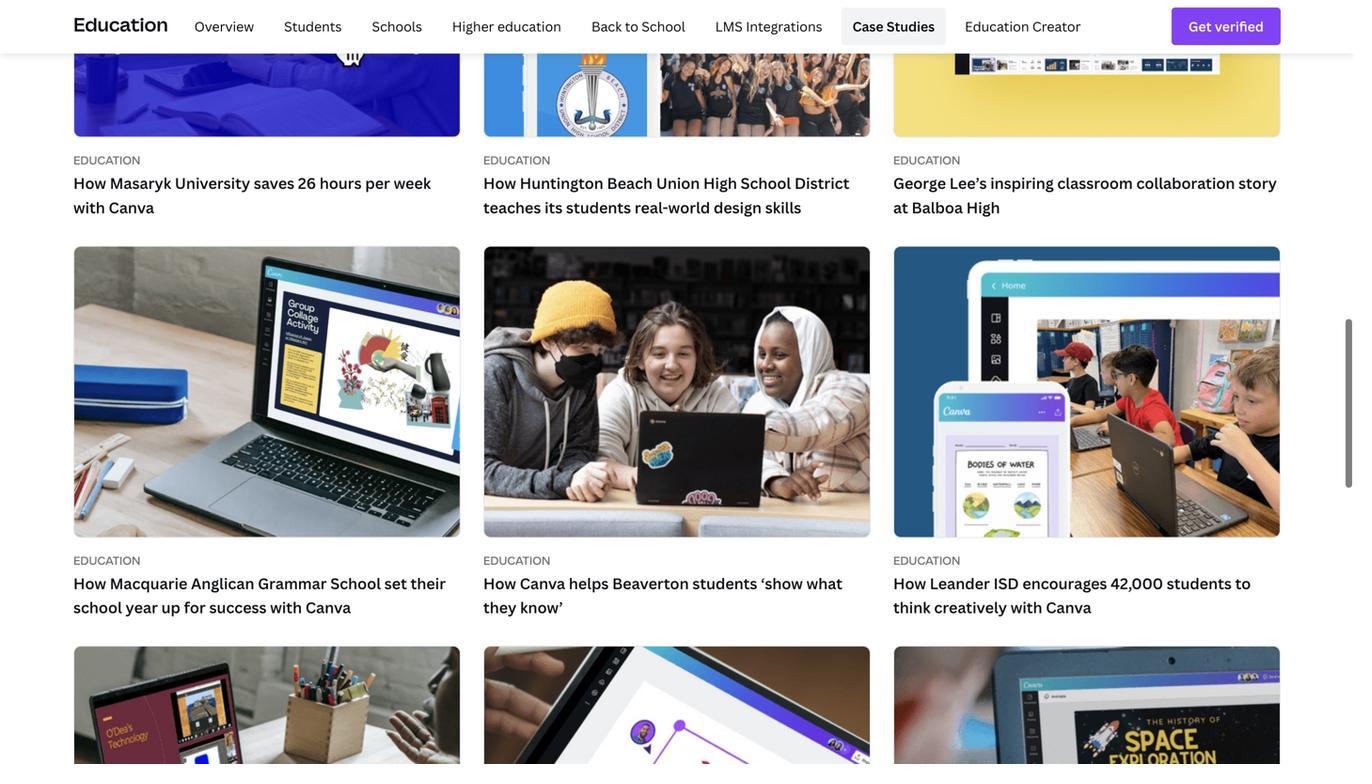 Task type: vqa. For each thing, say whether or not it's contained in the screenshot.
Open Canva
no



Task type: describe. For each thing, give the bounding box(es) containing it.
with inside education how masaryk university saves 26 hours per week with canva
[[73, 197, 105, 218]]

collaboration
[[1137, 173, 1236, 193]]

students inside education how leander isd encourages 42,000 students to think creatively with canva
[[1167, 574, 1232, 594]]

education how huntington beach union high school district teaches its students real-world design skills
[[483, 152, 850, 218]]

case studies
[[853, 17, 935, 35]]

canva inside education how leander isd encourages 42,000 students to think creatively with canva
[[1046, 598, 1092, 618]]

canva inside education how canva helps beaverton students 'show what they know'
[[520, 574, 566, 594]]

canva inside education how masaryk university saves 26 hours per week with canva
[[109, 197, 154, 218]]

case studies link
[[842, 8, 946, 45]]

lee's
[[950, 173, 987, 193]]

huntington
[[520, 173, 604, 193]]

isd
[[994, 574, 1019, 594]]

encourages
[[1023, 574, 1108, 594]]

high inside education george lee's inspiring classroom collaboration story at balboa high
[[967, 197, 1000, 218]]

education for education creator
[[965, 17, 1030, 35]]

education for education how masaryk university saves 26 hours per week with canva
[[73, 152, 140, 168]]

case
[[853, 17, 884, 35]]

hours
[[320, 173, 362, 193]]

education for education how macquarie anglican grammar school set their school year up for success with canva
[[73, 553, 140, 568]]

beaverton
[[613, 574, 689, 594]]

helps
[[569, 574, 609, 594]]

grammar
[[258, 574, 327, 594]]

world
[[669, 197, 710, 218]]

education for education
[[73, 11, 168, 37]]

for
[[184, 598, 206, 618]]

students inside education how huntington beach union high school district teaches its students real-world design skills
[[566, 197, 631, 218]]

education
[[498, 17, 562, 35]]

at
[[894, 197, 908, 218]]

university
[[175, 173, 250, 193]]

creatively
[[934, 598, 1007, 618]]

classroom
[[1058, 173, 1133, 193]]

masaryk
[[110, 173, 171, 193]]

overview
[[194, 17, 254, 35]]

what
[[807, 574, 843, 594]]

their
[[411, 574, 446, 594]]

up
[[161, 598, 181, 618]]

menu bar inside education element
[[176, 8, 1093, 45]]

set
[[385, 574, 407, 594]]

school inside education how macquarie anglican grammar school set their school year up for success with canva
[[331, 574, 381, 594]]

integrations
[[746, 17, 823, 35]]

success
[[209, 598, 267, 618]]

to inside education element
[[625, 17, 639, 35]]

design
[[714, 197, 762, 218]]

saves
[[254, 173, 295, 193]]

42,000
[[1111, 574, 1164, 594]]

lms
[[716, 17, 743, 35]]

get verified image
[[1189, 16, 1264, 37]]

school inside education how huntington beach union high school district teaches its students real-world design skills
[[741, 173, 791, 193]]

real-
[[635, 197, 669, 218]]

back
[[592, 17, 622, 35]]



Task type: locate. For each thing, give the bounding box(es) containing it.
leander school district thumbnail image
[[895, 247, 1280, 537]]

students
[[284, 17, 342, 35]]

they
[[483, 598, 517, 618]]

education creator link
[[954, 8, 1093, 45]]

how left masaryk
[[73, 173, 106, 193]]

how inside education how macquarie anglican grammar school set their school year up for success with canva
[[73, 574, 106, 594]]

how for how masaryk university saves 26 hours per week with canva
[[73, 173, 106, 193]]

high inside education how huntington beach union high school district teaches its students real-world design skills
[[704, 173, 737, 193]]

1 vertical spatial school
[[741, 173, 791, 193]]

schools
[[372, 17, 422, 35]]

year
[[126, 598, 158, 618]]

'show
[[761, 574, 803, 594]]

students inside education how canva helps beaverton students 'show what they know'
[[693, 574, 758, 594]]

back to school
[[592, 17, 686, 35]]

with
[[73, 197, 105, 218], [270, 598, 302, 618], [1011, 598, 1043, 618]]

education for education george lee's inspiring classroom collaboration story at balboa high
[[894, 152, 961, 168]]

canva inside education how macquarie anglican grammar school set their school year up for success with canva
[[306, 598, 351, 618]]

students down beach
[[566, 197, 631, 218]]

how for how macquarie anglican grammar school set their school year up for success with canva
[[73, 574, 106, 594]]

story
[[1239, 173, 1277, 193]]

education for education how canva helps beaverton students 'show what they know'
[[483, 553, 551, 568]]

education
[[73, 11, 168, 37], [965, 17, 1030, 35], [73, 152, 140, 168], [483, 152, 551, 168], [894, 152, 961, 168], [73, 553, 140, 568], [483, 553, 551, 568], [894, 553, 961, 568]]

school right back
[[642, 17, 686, 35]]

lms integrations link
[[704, 8, 834, 45]]

studies
[[887, 17, 935, 35]]

higher education link
[[441, 8, 573, 45]]

back to school link
[[580, 8, 697, 45]]

0 horizontal spatial high
[[704, 173, 737, 193]]

george
[[894, 173, 946, 193]]

education how canva helps beaverton students 'show what they know'
[[483, 553, 843, 618]]

leander
[[930, 574, 990, 594]]

students link
[[273, 8, 353, 45]]

balboa
[[912, 197, 963, 218]]

1 vertical spatial high
[[967, 197, 1000, 218]]

how inside education how canva helps beaverton students 'show what they know'
[[483, 574, 516, 594]]

2 horizontal spatial students
[[1167, 574, 1232, 594]]

know'
[[520, 598, 563, 618]]

district
[[795, 173, 850, 193]]

how up they
[[483, 574, 516, 594]]

how up think
[[894, 574, 927, 594]]

0 vertical spatial high
[[704, 173, 737, 193]]

school up skills
[[741, 173, 791, 193]]

0 horizontal spatial students
[[566, 197, 631, 218]]

education inside education george lee's inspiring classroom collaboration story at balboa high
[[894, 152, 961, 168]]

canva down masaryk
[[109, 197, 154, 218]]

how inside education how huntington beach union high school district teaches its students real-world design skills
[[483, 173, 516, 193]]

with inside education how macquarie anglican grammar school set their school year up for success with canva
[[270, 598, 302, 618]]

1 horizontal spatial to
[[1236, 574, 1251, 594]]

how up teaches
[[483, 173, 516, 193]]

teaches
[[483, 197, 541, 218]]

how for how huntington beach union high school district teaches its students real-world design skills
[[483, 173, 516, 193]]

how inside education how masaryk university saves 26 hours per week with canva
[[73, 173, 106, 193]]

education inside education how huntington beach union high school district teaches its students real-world design skills
[[483, 152, 551, 168]]

0 vertical spatial school
[[642, 17, 686, 35]]

students left 'show
[[693, 574, 758, 594]]

26
[[298, 173, 316, 193]]

high
[[704, 173, 737, 193], [967, 197, 1000, 218]]

high up design
[[704, 173, 737, 193]]

how for how leander isd encourages 42,000 students to think creatively with canva
[[894, 574, 927, 594]]

education for education how leander isd encourages 42,000 students to think creatively with canva
[[894, 553, 961, 568]]

0 horizontal spatial to
[[625, 17, 639, 35]]

education how masaryk university saves 26 hours per week with canva
[[73, 152, 431, 218]]

how
[[73, 173, 106, 193], [483, 173, 516, 193], [73, 574, 106, 594], [483, 574, 516, 594], [894, 574, 927, 594]]

students right 42,000
[[1167, 574, 1232, 594]]

higher
[[452, 17, 494, 35]]

education how leander isd encourages 42,000 students to think creatively with canva
[[894, 553, 1251, 618]]

overview link
[[183, 8, 265, 45]]

beach
[[607, 173, 653, 193]]

1 vertical spatial to
[[1236, 574, 1251, 594]]

schools link
[[361, 8, 434, 45]]

education george lee's inspiring classroom collaboration story at balboa high
[[894, 152, 1277, 218]]

menu bar
[[176, 8, 1093, 45]]

1 horizontal spatial with
[[270, 598, 302, 618]]

2 horizontal spatial with
[[1011, 598, 1043, 618]]

higher education
[[452, 17, 562, 35]]

school
[[642, 17, 686, 35], [741, 173, 791, 193], [331, 574, 381, 594]]

school
[[73, 598, 122, 618]]

education inside education how leander isd encourages 42,000 students to think creatively with canva
[[894, 553, 961, 568]]

week
[[394, 173, 431, 193]]

school inside back to school link
[[642, 17, 686, 35]]

canva design files shown in desktop and mobile interfaces image
[[484, 247, 870, 537]]

1 horizontal spatial high
[[967, 197, 1000, 218]]

canva
[[109, 197, 154, 218], [520, 574, 566, 594], [306, 598, 351, 618], [1046, 598, 1092, 618]]

with inside education how leander isd encourages 42,000 students to think creatively with canva
[[1011, 598, 1043, 618]]

2 vertical spatial school
[[331, 574, 381, 594]]

lms integrations
[[716, 17, 823, 35]]

its
[[545, 197, 563, 218]]

anglican
[[191, 574, 254, 594]]

to
[[625, 17, 639, 35], [1236, 574, 1251, 594]]

how for how canva helps beaverton students 'show what they know'
[[483, 574, 516, 594]]

0 vertical spatial to
[[625, 17, 639, 35]]

to inside education how leander isd encourages 42,000 students to think creatively with canva
[[1236, 574, 1251, 594]]

skills
[[765, 197, 802, 218]]

how up school
[[73, 574, 106, 594]]

students
[[566, 197, 631, 218], [693, 574, 758, 594], [1167, 574, 1232, 594]]

canva down grammar
[[306, 598, 351, 618]]

macquarie
[[110, 574, 188, 594]]

high down lee's
[[967, 197, 1000, 218]]

inspiring
[[991, 173, 1054, 193]]

union
[[656, 173, 700, 193]]

school left set
[[331, 574, 381, 594]]

menu bar containing overview
[[176, 8, 1093, 45]]

canva down encourages
[[1046, 598, 1092, 618]]

education inside education how macquarie anglican grammar school set their school year up for success with canva
[[73, 553, 140, 568]]

1 horizontal spatial students
[[693, 574, 758, 594]]

creator
[[1033, 17, 1081, 35]]

education inside education how canva helps beaverton students 'show what they know'
[[483, 553, 551, 568]]

canva up know'
[[520, 574, 566, 594]]

how inside education how leander isd encourages 42,000 students to think creatively with canva
[[894, 574, 927, 594]]

education for education how huntington beach union high school district teaches its students real-world design skills
[[483, 152, 551, 168]]

per
[[365, 173, 390, 193]]

education inside education how masaryk university saves 26 hours per week with canva
[[73, 152, 140, 168]]

education creator
[[965, 17, 1081, 35]]

1 horizontal spatial school
[[642, 17, 686, 35]]

o'dea high school canva design on laptop image
[[74, 647, 460, 765]]

education how macquarie anglican grammar school set their school year up for success with canva
[[73, 553, 446, 618]]

think
[[894, 598, 931, 618]]

education element
[[73, 0, 1281, 53]]

0 horizontal spatial school
[[331, 574, 381, 594]]

0 horizontal spatial with
[[73, 197, 105, 218]]

2 horizontal spatial school
[[741, 173, 791, 193]]



